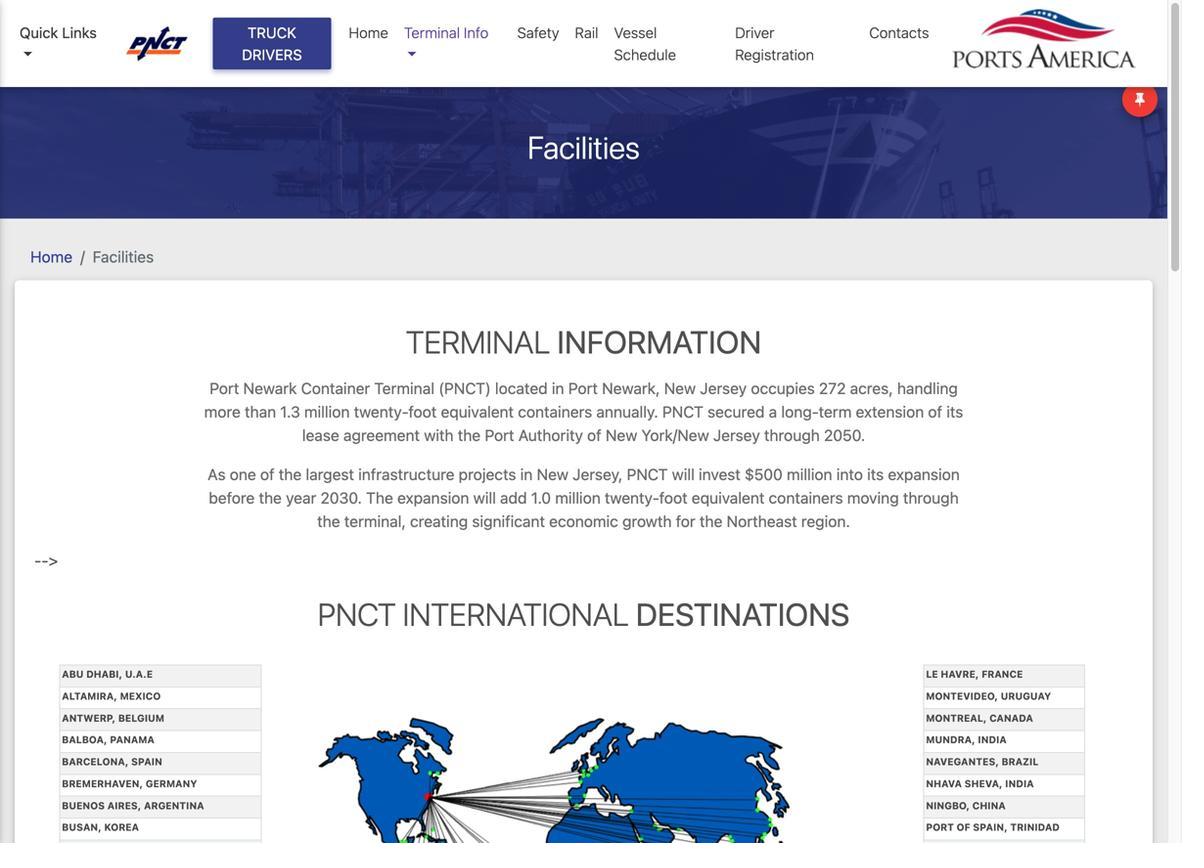 Task type: describe. For each thing, give the bounding box(es) containing it.
spain,
[[974, 823, 1008, 834]]

brazil
[[1002, 757, 1039, 768]]

truck
[[248, 24, 296, 41]]

moving
[[848, 489, 899, 508]]

0 vertical spatial new
[[664, 379, 696, 398]]

1 vertical spatial home
[[30, 248, 73, 266]]

drivers
[[242, 46, 302, 63]]

infrastructure
[[358, 466, 455, 484]]

driver registration link
[[728, 14, 862, 73]]

terminal for terminal information
[[406, 324, 551, 361]]

rail
[[575, 24, 599, 41]]

(pnct)
[[439, 379, 491, 398]]

havre,
[[941, 669, 979, 680]]

contacts link
[[862, 14, 937, 51]]

northeast
[[727, 513, 798, 531]]

authority
[[519, 426, 583, 445]]

growth
[[623, 513, 672, 531]]

vessel schedule
[[614, 24, 676, 63]]

region.
[[802, 513, 851, 531]]

1.3
[[280, 403, 300, 421]]

dhabi,
[[86, 669, 122, 680]]

panama
[[110, 735, 155, 746]]

abu
[[62, 669, 84, 680]]

korea
[[104, 823, 139, 834]]

nhava sheva, india
[[926, 779, 1035, 790]]

pnct inside as one of the largest infrastructure projects in new jersey, pnct will invest $500 million into its expansion before the year 2030. the expansion will add 1.0 million twenty-foot equivalent containers moving through the terminal, creating significant economic growth for the northeast region.
[[627, 466, 668, 484]]

occupies
[[751, 379, 815, 398]]

port newark container terminal (pnct) located in port newark, new jersey occupies 272 acres, handling more than 1.3 million twenty-foot equivalent containers annually. pnct secured a long-term extension of its lease agreement with the port authority of new york/new jersey through 2050.
[[204, 379, 964, 445]]

the down the 2030.
[[317, 513, 340, 531]]

one
[[230, 466, 256, 484]]

secured
[[708, 403, 765, 421]]

the up year
[[279, 466, 302, 484]]

new inside as one of the largest infrastructure projects in new jersey, pnct will invest $500 million into its expansion before the year 2030. the expansion will add 1.0 million twenty-foot equivalent containers moving through the terminal, creating significant economic growth for the northeast region.
[[537, 466, 569, 484]]

trinidad
[[1011, 823, 1060, 834]]

canada
[[990, 713, 1034, 724]]

than
[[245, 403, 276, 421]]

information
[[557, 324, 762, 361]]

port up "projects"
[[485, 426, 515, 445]]

balboa, panama
[[62, 735, 155, 746]]

2 - from the left
[[41, 552, 48, 570]]

1 horizontal spatial million
[[555, 489, 601, 508]]

ningbo,
[[926, 801, 970, 812]]

0 vertical spatial home
[[349, 24, 388, 41]]

largest
[[306, 466, 354, 484]]

newark
[[243, 379, 297, 398]]

term
[[819, 403, 852, 421]]

for
[[676, 513, 696, 531]]

driver
[[735, 24, 775, 41]]

port up more
[[210, 379, 239, 398]]

bremerhaven,
[[62, 779, 143, 790]]

the
[[366, 489, 393, 508]]

aires,
[[107, 801, 141, 812]]

registration
[[735, 46, 815, 63]]

international
[[403, 596, 629, 633]]

million inside port newark container terminal (pnct) located in port newark, new jersey occupies 272 acres, handling more than 1.3 million twenty-foot equivalent containers annually. pnct secured a long-term extension of its lease agreement with the port authority of new york/new jersey through 2050.
[[304, 403, 350, 421]]

altamira, mexico
[[62, 691, 161, 702]]

driver registration
[[735, 24, 815, 63]]

germany
[[146, 779, 197, 790]]

france
[[982, 669, 1023, 680]]

altamira,
[[62, 691, 117, 702]]

located
[[495, 379, 548, 398]]

of down handling on the right top
[[929, 403, 943, 421]]

of up jersey,
[[587, 426, 602, 445]]

of down ningbo, china
[[957, 823, 971, 834]]

vessel
[[614, 24, 657, 41]]

foot inside port newark container terminal (pnct) located in port newark, new jersey occupies 272 acres, handling more than 1.3 million twenty-foot equivalent containers annually. pnct secured a long-term extension of its lease agreement with the port authority of new york/new jersey through 2050.
[[409, 403, 437, 421]]

newark,
[[602, 379, 660, 398]]

quick links
[[20, 24, 97, 41]]

equivalent inside port newark container terminal (pnct) located in port newark, new jersey occupies 272 acres, handling more than 1.3 million twenty-foot equivalent containers annually. pnct secured a long-term extension of its lease agreement with the port authority of new york/new jersey through 2050.
[[441, 403, 514, 421]]

montevideo, uruguay
[[926, 691, 1052, 702]]

busan,
[[62, 823, 102, 834]]

before
[[209, 489, 255, 508]]

1 vertical spatial will
[[474, 489, 496, 508]]

contacts
[[870, 24, 930, 41]]

vessel schedule link
[[607, 14, 728, 73]]

china
[[973, 801, 1006, 812]]

york/new
[[642, 426, 710, 445]]

terminal information
[[406, 324, 762, 361]]

destinations
[[636, 596, 850, 633]]

foot inside as one of the largest infrastructure projects in new jersey, pnct will invest $500 million into its expansion before the year 2030. the expansion will add 1.0 million twenty-foot equivalent containers moving through the terminal, creating significant economic growth for the northeast region.
[[660, 489, 688, 508]]

into
[[837, 466, 863, 484]]

1 vertical spatial india
[[1006, 779, 1035, 790]]

barcelona, spain
[[62, 757, 162, 768]]

spain
[[131, 757, 162, 768]]

agreement
[[344, 426, 420, 445]]

in inside port newark container terminal (pnct) located in port newark, new jersey occupies 272 acres, handling more than 1.3 million twenty-foot equivalent containers annually. pnct secured a long-term extension of its lease agreement with the port authority of new york/new jersey through 2050.
[[552, 379, 564, 398]]

through inside as one of the largest infrastructure projects in new jersey, pnct will invest $500 million into its expansion before the year 2030. the expansion will add 1.0 million twenty-foot equivalent containers moving through the terminal, creating significant economic growth for the northeast region.
[[904, 489, 959, 508]]

argentina
[[144, 801, 204, 812]]

invest
[[699, 466, 741, 484]]

navegantes, brazil
[[926, 757, 1039, 768]]

0 vertical spatial jersey
[[700, 379, 747, 398]]

montevideo,
[[926, 691, 999, 702]]

add
[[500, 489, 527, 508]]

2 vertical spatial pnct
[[318, 596, 396, 633]]

0 vertical spatial facilities
[[528, 129, 640, 166]]



Task type: locate. For each thing, give the bounding box(es) containing it.
0 vertical spatial through
[[765, 426, 820, 445]]

container
[[301, 379, 370, 398]]

montreal, canada
[[926, 713, 1034, 724]]

through right moving
[[904, 489, 959, 508]]

equivalent down the (pnct)
[[441, 403, 514, 421]]

its inside port newark container terminal (pnct) located in port newark, new jersey occupies 272 acres, handling more than 1.3 million twenty-foot equivalent containers annually. pnct secured a long-term extension of its lease agreement with the port authority of new york/new jersey through 2050.
[[947, 403, 964, 421]]

truck drivers
[[242, 24, 302, 63]]

0 vertical spatial pnct
[[663, 403, 704, 421]]

0 horizontal spatial expansion
[[397, 489, 469, 508]]

projects
[[459, 466, 516, 484]]

2 vertical spatial new
[[537, 466, 569, 484]]

0 horizontal spatial its
[[868, 466, 884, 484]]

1 - from the left
[[34, 552, 41, 570]]

antwerp, belgium
[[62, 713, 164, 724]]

1.0
[[531, 489, 551, 508]]

2 horizontal spatial million
[[787, 466, 833, 484]]

containers up authority
[[518, 403, 593, 421]]

1 vertical spatial its
[[868, 466, 884, 484]]

terminal up the (pnct)
[[406, 324, 551, 361]]

0 vertical spatial foot
[[409, 403, 437, 421]]

1 vertical spatial pnct
[[627, 466, 668, 484]]

0 vertical spatial terminal
[[404, 24, 460, 41]]

new up the 1.0
[[537, 466, 569, 484]]

u.a.e
[[125, 669, 153, 680]]

0 horizontal spatial foot
[[409, 403, 437, 421]]

of
[[929, 403, 943, 421], [587, 426, 602, 445], [260, 466, 275, 484], [957, 823, 971, 834]]

through inside port newark container terminal (pnct) located in port newark, new jersey occupies 272 acres, handling more than 1.3 million twenty-foot equivalent containers annually. pnct secured a long-term extension of its lease agreement with the port authority of new york/new jersey through 2050.
[[765, 426, 820, 445]]

million up economic
[[555, 489, 601, 508]]

0 horizontal spatial home link
[[30, 248, 73, 266]]

0 horizontal spatial in
[[521, 466, 533, 484]]

acres,
[[850, 379, 894, 398]]

will down "projects"
[[474, 489, 496, 508]]

0 horizontal spatial through
[[765, 426, 820, 445]]

rail image
[[316, 712, 852, 844]]

le
[[926, 669, 939, 680]]

1 horizontal spatial home link
[[341, 14, 396, 51]]

1 vertical spatial million
[[787, 466, 833, 484]]

pnct up "york/new"
[[663, 403, 704, 421]]

1 vertical spatial terminal
[[406, 324, 551, 361]]

0 horizontal spatial equivalent
[[441, 403, 514, 421]]

india up navegantes, brazil
[[978, 735, 1007, 746]]

twenty- inside port newark container terminal (pnct) located in port newark, new jersey occupies 272 acres, handling more than 1.3 million twenty-foot equivalent containers annually. pnct secured a long-term extension of its lease agreement with the port authority of new york/new jersey through 2050.
[[354, 403, 409, 421]]

1 vertical spatial home link
[[30, 248, 73, 266]]

twenty- up agreement
[[354, 403, 409, 421]]

foot
[[409, 403, 437, 421], [660, 489, 688, 508]]

terminal inside port newark container terminal (pnct) located in port newark, new jersey occupies 272 acres, handling more than 1.3 million twenty-foot equivalent containers annually. pnct secured a long-term extension of its lease agreement with the port authority of new york/new jersey through 2050.
[[374, 379, 435, 398]]

1 vertical spatial facilities
[[93, 248, 154, 266]]

million up lease
[[304, 403, 350, 421]]

india down brazil
[[1006, 779, 1035, 790]]

significant
[[472, 513, 545, 531]]

twenty- inside as one of the largest infrastructure projects in new jersey, pnct will invest $500 million into its expansion before the year 2030. the expansion will add 1.0 million twenty-foot equivalent containers moving through the terminal, creating significant economic growth for the northeast region.
[[605, 489, 660, 508]]

1 horizontal spatial twenty-
[[605, 489, 660, 508]]

pnct inside port newark container terminal (pnct) located in port newark, new jersey occupies 272 acres, handling more than 1.3 million twenty-foot equivalent containers annually. pnct secured a long-term extension of its lease agreement with the port authority of new york/new jersey through 2050.
[[663, 403, 704, 421]]

its down handling on the right top
[[947, 403, 964, 421]]

0 vertical spatial million
[[304, 403, 350, 421]]

terminal left "info"
[[404, 24, 460, 41]]

expansion up moving
[[888, 466, 960, 484]]

busan, korea
[[62, 823, 139, 834]]

containers inside port newark container terminal (pnct) located in port newark, new jersey occupies 272 acres, handling more than 1.3 million twenty-foot equivalent containers annually. pnct secured a long-term extension of its lease agreement with the port authority of new york/new jersey through 2050.
[[518, 403, 593, 421]]

quick
[[20, 24, 58, 41]]

uruguay
[[1001, 691, 1052, 702]]

balboa,
[[62, 735, 107, 746]]

containers inside as one of the largest infrastructure projects in new jersey, pnct will invest $500 million into its expansion before the year 2030. the expansion will add 1.0 million twenty-foot equivalent containers moving through the terminal, creating significant economic growth for the northeast region.
[[769, 489, 844, 508]]

0 horizontal spatial new
[[537, 466, 569, 484]]

1 vertical spatial in
[[521, 466, 533, 484]]

1 horizontal spatial new
[[606, 426, 638, 445]]

1 vertical spatial foot
[[660, 489, 688, 508]]

port
[[210, 379, 239, 398], [569, 379, 598, 398], [485, 426, 515, 445], [926, 823, 954, 834]]

home link
[[341, 14, 396, 51], [30, 248, 73, 266]]

pnct up growth
[[627, 466, 668, 484]]

0 horizontal spatial million
[[304, 403, 350, 421]]

0 vertical spatial will
[[672, 466, 695, 484]]

terminal up agreement
[[374, 379, 435, 398]]

0 horizontal spatial will
[[474, 489, 496, 508]]

jersey,
[[573, 466, 623, 484]]

a
[[769, 403, 778, 421]]

2 horizontal spatial new
[[664, 379, 696, 398]]

1 horizontal spatial will
[[672, 466, 695, 484]]

terminal info link
[[396, 14, 510, 73]]

terminal,
[[344, 513, 406, 531]]

will
[[672, 466, 695, 484], [474, 489, 496, 508]]

1 vertical spatial new
[[606, 426, 638, 445]]

containers up region.
[[769, 489, 844, 508]]

2050.
[[824, 426, 866, 445]]

million left the into
[[787, 466, 833, 484]]

1 horizontal spatial in
[[552, 379, 564, 398]]

as one of the largest infrastructure projects in new jersey, pnct will invest $500 million into its expansion before the year 2030. the expansion will add 1.0 million twenty-foot equivalent containers moving through the terminal, creating significant economic growth for the northeast region.
[[208, 466, 960, 531]]

in right located
[[552, 379, 564, 398]]

port of spain, trinidad
[[926, 823, 1060, 834]]

handling
[[898, 379, 958, 398]]

0 vertical spatial equivalent
[[441, 403, 514, 421]]

0 horizontal spatial containers
[[518, 403, 593, 421]]

1 vertical spatial containers
[[769, 489, 844, 508]]

foot up for
[[660, 489, 688, 508]]

1 horizontal spatial containers
[[769, 489, 844, 508]]

1 vertical spatial jersey
[[714, 426, 760, 445]]

the left year
[[259, 489, 282, 508]]

abu dhabi, u.a.e
[[62, 669, 153, 680]]

jersey down 'secured'
[[714, 426, 760, 445]]

through down long-
[[765, 426, 820, 445]]

long-
[[782, 403, 819, 421]]

safety link
[[510, 14, 567, 51]]

pnct down terminal,
[[318, 596, 396, 633]]

0 vertical spatial expansion
[[888, 466, 960, 484]]

containers
[[518, 403, 593, 421], [769, 489, 844, 508]]

port down ningbo,
[[926, 823, 954, 834]]

buenos
[[62, 801, 105, 812]]

0 vertical spatial twenty-
[[354, 403, 409, 421]]

0 vertical spatial its
[[947, 403, 964, 421]]

through
[[765, 426, 820, 445], [904, 489, 959, 508]]

in up add
[[521, 466, 533, 484]]

ningbo, china
[[926, 801, 1006, 812]]

in inside as one of the largest infrastructure projects in new jersey, pnct will invest $500 million into its expansion before the year 2030. the expansion will add 1.0 million twenty-foot equivalent containers moving through the terminal, creating significant economic growth for the northeast region.
[[521, 466, 533, 484]]

the right for
[[700, 513, 723, 531]]

0 horizontal spatial home
[[30, 248, 73, 266]]

its
[[947, 403, 964, 421], [868, 466, 884, 484]]

1 vertical spatial equivalent
[[692, 489, 765, 508]]

terminal info
[[404, 24, 489, 41]]

its up moving
[[868, 466, 884, 484]]

with
[[424, 426, 454, 445]]

truck drivers link
[[213, 18, 331, 70]]

montreal,
[[926, 713, 987, 724]]

272
[[819, 379, 846, 398]]

year
[[286, 489, 317, 508]]

1 horizontal spatial foot
[[660, 489, 688, 508]]

links
[[62, 24, 97, 41]]

twenty- up growth
[[605, 489, 660, 508]]

pnct international destinations
[[318, 596, 850, 633]]

jersey
[[700, 379, 747, 398], [714, 426, 760, 445]]

foot up with
[[409, 403, 437, 421]]

0 vertical spatial containers
[[518, 403, 593, 421]]

-->
[[34, 552, 58, 570]]

the right with
[[458, 426, 481, 445]]

info
[[464, 24, 489, 41]]

1 horizontal spatial expansion
[[888, 466, 960, 484]]

navegantes,
[[926, 757, 999, 768]]

extension
[[856, 403, 924, 421]]

twenty-
[[354, 403, 409, 421], [605, 489, 660, 508]]

port down the terminal information
[[569, 379, 598, 398]]

the
[[458, 426, 481, 445], [279, 466, 302, 484], [259, 489, 282, 508], [317, 513, 340, 531], [700, 513, 723, 531]]

belgium
[[118, 713, 164, 724]]

bremerhaven, germany
[[62, 779, 197, 790]]

new down annually.
[[606, 426, 638, 445]]

1 vertical spatial expansion
[[397, 489, 469, 508]]

expansion
[[888, 466, 960, 484], [397, 489, 469, 508]]

1 vertical spatial through
[[904, 489, 959, 508]]

mundra,
[[926, 735, 976, 746]]

equivalent inside as one of the largest infrastructure projects in new jersey, pnct will invest $500 million into its expansion before the year 2030. the expansion will add 1.0 million twenty-foot equivalent containers moving through the terminal, creating significant economic growth for the northeast region.
[[692, 489, 765, 508]]

1 horizontal spatial home
[[349, 24, 388, 41]]

1 horizontal spatial its
[[947, 403, 964, 421]]

its inside as one of the largest infrastructure projects in new jersey, pnct will invest $500 million into its expansion before the year 2030. the expansion will add 1.0 million twenty-foot equivalent containers moving through the terminal, creating significant economic growth for the northeast region.
[[868, 466, 884, 484]]

-
[[34, 552, 41, 570], [41, 552, 48, 570]]

quick links link
[[20, 22, 108, 66]]

safety
[[518, 24, 560, 41]]

0 horizontal spatial facilities
[[93, 248, 154, 266]]

1 horizontal spatial through
[[904, 489, 959, 508]]

nhava
[[926, 779, 962, 790]]

the inside port newark container terminal (pnct) located in port newark, new jersey occupies 272 acres, handling more than 1.3 million twenty-foot equivalent containers annually. pnct secured a long-term extension of its lease agreement with the port authority of new york/new jersey through 2050.
[[458, 426, 481, 445]]

0 vertical spatial in
[[552, 379, 564, 398]]

terminal for terminal info
[[404, 24, 460, 41]]

antwerp,
[[62, 713, 116, 724]]

will left invest at the bottom right
[[672, 466, 695, 484]]

le havre, france
[[926, 669, 1023, 680]]

equivalent down invest at the bottom right
[[692, 489, 765, 508]]

jersey up 'secured'
[[700, 379, 747, 398]]

0 vertical spatial india
[[978, 735, 1007, 746]]

creating
[[410, 513, 468, 531]]

of inside as one of the largest infrastructure projects in new jersey, pnct will invest $500 million into its expansion before the year 2030. the expansion will add 1.0 million twenty-foot equivalent containers moving through the terminal, creating significant economic growth for the northeast region.
[[260, 466, 275, 484]]

economic
[[549, 513, 619, 531]]

new up "york/new"
[[664, 379, 696, 398]]

as
[[208, 466, 226, 484]]

schedule
[[614, 46, 676, 63]]

0 horizontal spatial twenty-
[[354, 403, 409, 421]]

india
[[978, 735, 1007, 746], [1006, 779, 1035, 790]]

1 horizontal spatial equivalent
[[692, 489, 765, 508]]

equivalent
[[441, 403, 514, 421], [692, 489, 765, 508]]

2 vertical spatial terminal
[[374, 379, 435, 398]]

facilities
[[528, 129, 640, 166], [93, 248, 154, 266]]

annually.
[[597, 403, 659, 421]]

of right one
[[260, 466, 275, 484]]

0 vertical spatial home link
[[341, 14, 396, 51]]

2 vertical spatial million
[[555, 489, 601, 508]]

1 vertical spatial twenty-
[[605, 489, 660, 508]]

1 horizontal spatial facilities
[[528, 129, 640, 166]]

lease
[[302, 426, 339, 445]]

terminal
[[404, 24, 460, 41], [406, 324, 551, 361], [374, 379, 435, 398]]

expansion up creating
[[397, 489, 469, 508]]



Task type: vqa. For each thing, say whether or not it's contained in the screenshot.
"Lease"
yes



